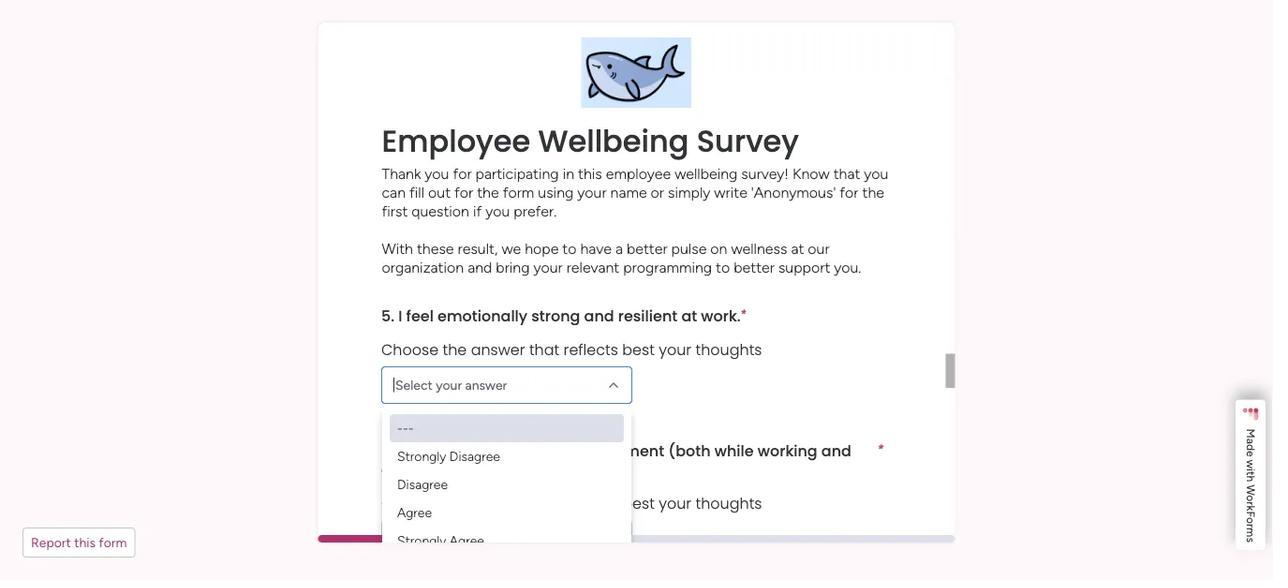 Task type: locate. For each thing, give the bounding box(es) containing it.
f
[[1245, 511, 1258, 517]]

1 vertical spatial a
[[1245, 438, 1258, 444]]

thoughts for 5. i feel emotionally strong and resilient at work.
[[696, 339, 762, 360]]

to
[[563, 239, 577, 257], [716, 258, 730, 276]]

0 vertical spatial answer
[[471, 339, 525, 360]]

you.
[[835, 258, 862, 276]]

o
[[1245, 495, 1258, 502], [1245, 517, 1258, 524]]

0 vertical spatial thoughts
[[696, 339, 762, 360]]

progress bar
[[318, 535, 514, 543]]

choose the answer that reflects best your thoughts for 6. i'm comfortable in my environment (both while working and offline).
[[381, 493, 762, 514]]

agree
[[397, 505, 432, 521], [449, 533, 484, 549]]

to left have
[[563, 239, 577, 257]]

best
[[622, 339, 655, 360], [622, 493, 655, 514]]

1 vertical spatial strongly
[[397, 533, 446, 549]]

0 vertical spatial this
[[578, 165, 603, 182]]

r
[[1245, 502, 1258, 506], [1245, 524, 1258, 528]]

e
[[1245, 451, 1258, 457]]

wellbeing
[[675, 165, 738, 182]]

at left work.
[[681, 305, 697, 326]]

fill
[[410, 183, 425, 201]]

1 vertical spatial best
[[622, 493, 655, 514]]

thank you for participating in this employee wellbeing survey! know that you can fill out for the form using your name or simply write 'anonymous' for the first question if you prefer.
[[382, 165, 889, 220]]

1 vertical spatial in
[[522, 440, 535, 461]]

1 vertical spatial reflects
[[563, 493, 618, 514]]

wellbeing
[[539, 120, 689, 162]]

0 horizontal spatial form
[[99, 535, 127, 551]]

0 vertical spatial a
[[616, 239, 623, 257]]

0 horizontal spatial a
[[616, 239, 623, 257]]

m
[[1245, 528, 1258, 538]]

2 thoughts from the top
[[696, 493, 762, 514]]

0 vertical spatial *
[[741, 307, 746, 320]]

disagree down i'm
[[397, 477, 448, 493]]

choose the answer that reflects best your thoughts
[[381, 339, 762, 360], [381, 493, 762, 514]]

*
[[741, 307, 746, 320], [878, 442, 883, 455]]

best down resilient
[[622, 339, 655, 360]]

question
[[412, 202, 470, 220]]

first
[[382, 202, 408, 220]]

disagree
[[449, 449, 500, 464], [397, 477, 448, 493]]

thoughts
[[696, 339, 762, 360], [696, 493, 762, 514]]

this
[[578, 165, 603, 182], [74, 535, 96, 551]]

answer down comfortable
[[471, 493, 525, 514]]

strongly disagree
[[397, 449, 500, 464]]

1 vertical spatial choose the answer that reflects best your thoughts
[[381, 493, 762, 514]]

0 vertical spatial reflects
[[563, 339, 618, 360]]

for right ''anonymous''
[[840, 183, 859, 201]]

0 vertical spatial best
[[622, 339, 655, 360]]

group containing 5. i feel emotionally strong and resilient at work.
[[381, 292, 883, 580]]

survey
[[697, 120, 800, 162]]

1 best from the top
[[622, 339, 655, 360]]

in left my
[[522, 440, 535, 461]]

2 horizontal spatial and
[[821, 440, 852, 461]]

0 vertical spatial r
[[1245, 502, 1258, 506]]

at inside 'group'
[[681, 305, 697, 326]]

choose the answer that reflects best your thoughts element
[[381, 339, 883, 360], [381, 493, 883, 514]]

answer up comfortable
[[465, 377, 507, 393]]

1 horizontal spatial better
[[734, 258, 775, 276]]

o up the k
[[1245, 495, 1258, 502]]

know
[[793, 165, 830, 182]]

a
[[616, 239, 623, 257], [1245, 438, 1258, 444]]

0 vertical spatial choose the answer that reflects best your thoughts
[[381, 339, 762, 360]]

1 horizontal spatial disagree
[[449, 449, 500, 464]]

wellness
[[732, 239, 788, 257]]

have
[[581, 239, 612, 257]]

1 vertical spatial this
[[74, 535, 96, 551]]

choose the answer that reflects best your thoughts down my
[[381, 493, 762, 514]]

best down i'm comfortable in my environment (both while working and offline). element
[[622, 493, 655, 514]]

your down hope
[[534, 258, 563, 276]]

* down "wellness"
[[741, 307, 746, 320]]

choose down offline).
[[381, 493, 438, 514]]

reflects down 5. i feel emotionally strong and resilient at work. *
[[563, 339, 618, 360]]

1 vertical spatial thoughts
[[696, 493, 762, 514]]

the up if
[[477, 183, 499, 201]]

for up if
[[455, 183, 474, 201]]

1 vertical spatial disagree
[[397, 477, 448, 493]]

choose the answer that reflects best your thoughts down 5. i feel emotionally strong and resilient at work. *
[[381, 339, 762, 360]]

choose the answer that reflects best your thoughts for 5. i feel emotionally strong and resilient at work.
[[381, 339, 762, 360]]

that
[[834, 165, 861, 182], [529, 339, 559, 360], [529, 493, 559, 514]]

this right report
[[74, 535, 96, 551]]

your right using
[[578, 183, 607, 201]]

better
[[627, 239, 668, 257], [734, 258, 775, 276]]

1 o from the top
[[1245, 495, 1258, 502]]

h
[[1245, 476, 1258, 482]]

2 choose the answer that reflects best your thoughts from the top
[[381, 493, 762, 514]]

group
[[381, 292, 883, 580], [381, 427, 883, 580]]

you right know
[[865, 165, 889, 182]]

employee
[[382, 120, 531, 162]]

a up e
[[1245, 438, 1258, 444]]

form right report
[[99, 535, 127, 551]]

answer down emotionally
[[471, 339, 525, 360]]

0 horizontal spatial this
[[74, 535, 96, 551]]

0 vertical spatial better
[[627, 239, 668, 257]]

this down 'employee wellbeing survey'
[[578, 165, 603, 182]]

choose the answer that reflects best your thoughts element down i'm comfortable in my environment (both while working and offline). element
[[381, 493, 883, 514]]

a right have
[[616, 239, 623, 257]]

2 strongly from the top
[[397, 533, 446, 549]]

disagree right i'm
[[449, 449, 500, 464]]

strongly down the ---
[[397, 449, 446, 464]]

1 choose from the top
[[381, 339, 438, 360]]

strongly
[[397, 449, 446, 464], [397, 533, 446, 549]]

better up programming
[[627, 239, 668, 257]]

2 vertical spatial and
[[821, 440, 852, 461]]

1 horizontal spatial at
[[792, 239, 805, 257]]

1 horizontal spatial this
[[578, 165, 603, 182]]

best for 5. i feel emotionally strong and resilient at work.
[[622, 339, 655, 360]]

choose the answer that reflects best your thoughts element down resilient
[[381, 339, 883, 360]]

0 vertical spatial choose the answer that reflects best your thoughts element
[[381, 339, 883, 360]]

1 horizontal spatial a
[[1245, 438, 1258, 444]]

agree up strongly agree
[[397, 505, 432, 521]]

employee
[[606, 165, 671, 182]]

your
[[578, 183, 607, 201], [534, 258, 563, 276], [659, 339, 691, 360], [436, 377, 462, 393], [659, 493, 691, 514]]

choose down i
[[381, 339, 438, 360]]

2 reflects from the top
[[563, 493, 618, 514]]

choose
[[381, 339, 438, 360], [381, 493, 438, 514]]

and
[[468, 258, 492, 276], [584, 305, 614, 326], [821, 440, 852, 461]]

0 vertical spatial agree
[[397, 505, 432, 521]]

1 vertical spatial at
[[681, 305, 697, 326]]

0 horizontal spatial better
[[627, 239, 668, 257]]

and inside 6. i'm comfortable in my environment (both while working and offline).
[[821, 440, 852, 461]]

resilient
[[618, 305, 677, 326]]

organization
[[382, 258, 464, 276]]

in inside thank you for participating in this employee wellbeing survey! know that you can fill out for the form using your name or simply write 'anonymous' for the first question if you prefer.
[[563, 165, 575, 182]]

1 vertical spatial that
[[529, 339, 559, 360]]

for
[[453, 165, 472, 182], [455, 183, 474, 201], [840, 183, 859, 201]]

2 vertical spatial answer
[[471, 493, 525, 514]]

strongly down offline).
[[397, 533, 446, 549]]

1 choose the answer that reflects best your thoughts element from the top
[[381, 339, 883, 360]]

1 vertical spatial *
[[878, 442, 883, 455]]

1 vertical spatial o
[[1245, 517, 1258, 524]]

thoughts down while
[[696, 493, 762, 514]]

* right working
[[878, 442, 883, 455]]

0 vertical spatial choose
[[381, 339, 438, 360]]

at inside with these result, we hope to have a better pulse on wellness at our organization and bring your relevant programming to better support you.
[[792, 239, 805, 257]]

1 horizontal spatial agree
[[449, 533, 484, 549]]

with
[[382, 239, 413, 257]]

t
[[1245, 471, 1258, 476]]

o up m at the bottom of page
[[1245, 517, 1258, 524]]

i'm comfortable in my environment (both while working and offline). element
[[381, 440, 878, 480]]

in
[[563, 165, 575, 182], [522, 440, 535, 461]]

and down result,
[[468, 258, 492, 276]]

0 horizontal spatial you
[[425, 165, 449, 182]]

1 group from the top
[[381, 292, 883, 580]]

form down participating
[[503, 183, 535, 201]]

emotionally
[[437, 305, 527, 326]]

thoughts down work.
[[696, 339, 762, 360]]

5. i feel emotionally strong and resilient at work. *
[[381, 305, 746, 326]]

1 thoughts from the top
[[696, 339, 762, 360]]

0 vertical spatial o
[[1245, 495, 1258, 502]]

1 horizontal spatial *
[[878, 442, 883, 455]]

0 vertical spatial at
[[792, 239, 805, 257]]

0 horizontal spatial and
[[468, 258, 492, 276]]

choose for 5. i feel emotionally strong and resilient at work.
[[381, 339, 438, 360]]

0 horizontal spatial to
[[563, 239, 577, 257]]

2 best from the top
[[622, 493, 655, 514]]

to down on
[[716, 258, 730, 276]]

2 r from the top
[[1245, 524, 1258, 528]]

1 horizontal spatial form
[[503, 183, 535, 201]]

1 vertical spatial choose the answer that reflects best your thoughts element
[[381, 493, 883, 514]]

for down employee
[[453, 165, 472, 182]]

in up using
[[563, 165, 575, 182]]

0 vertical spatial and
[[468, 258, 492, 276]]

2 choose the answer that reflects best your thoughts element from the top
[[381, 493, 883, 514]]

you up out
[[425, 165, 449, 182]]

1 reflects from the top
[[563, 339, 618, 360]]

---
[[397, 420, 414, 436]]

these
[[417, 239, 454, 257]]

1 - from the left
[[397, 420, 402, 436]]

r down f
[[1245, 524, 1258, 528]]

1 vertical spatial choose
[[381, 493, 438, 514]]

1 vertical spatial agree
[[449, 533, 484, 549]]

1 horizontal spatial to
[[716, 258, 730, 276]]

0 vertical spatial form
[[503, 183, 535, 201]]

bring
[[496, 258, 530, 276]]

0 vertical spatial that
[[834, 165, 861, 182]]

1 vertical spatial r
[[1245, 524, 1258, 528]]

if
[[473, 202, 482, 220]]

2 choose from the top
[[381, 493, 438, 514]]

0 horizontal spatial in
[[522, 440, 535, 461]]

that down strong
[[529, 339, 559, 360]]

a inside with these result, we hope to have a better pulse on wellness at our organization and bring your relevant programming to better support you.
[[616, 239, 623, 257]]

reflects
[[563, 339, 618, 360], [563, 493, 618, 514]]

1 strongly from the top
[[397, 449, 446, 464]]

you right if
[[486, 202, 510, 220]]

2 horizontal spatial you
[[865, 165, 889, 182]]

form
[[503, 183, 535, 201], [99, 535, 127, 551]]

on
[[711, 239, 728, 257]]

1 vertical spatial form
[[99, 535, 127, 551]]

1 horizontal spatial in
[[563, 165, 575, 182]]

that down my
[[529, 493, 559, 514]]

i feel emotionally strong and resilient at work. element
[[381, 305, 741, 326]]

0 horizontal spatial *
[[741, 307, 746, 320]]

your right select
[[436, 377, 462, 393]]

k
[[1245, 506, 1258, 511]]

agree down strongly disagree
[[449, 533, 484, 549]]

that right know
[[834, 165, 861, 182]]

5.
[[381, 305, 394, 326]]

reflects down 6. i'm comfortable in my environment (both while working and offline).
[[563, 493, 618, 514]]

3 - from the left
[[408, 420, 414, 436]]

0 horizontal spatial agree
[[397, 505, 432, 521]]

1 vertical spatial better
[[734, 258, 775, 276]]

at up 'support'
[[792, 239, 805, 257]]

at
[[792, 239, 805, 257], [681, 305, 697, 326]]

and right working
[[821, 440, 852, 461]]

choose the answer that reflects best your thoughts element for 6. i'm comfortable in my environment (both while working and offline).
[[381, 493, 883, 514]]

feel
[[406, 305, 433, 326]]

better down "wellness"
[[734, 258, 775, 276]]

relevant
[[567, 258, 620, 276]]

simply
[[668, 183, 711, 201]]

in inside 6. i'm comfortable in my environment (both while working and offline).
[[522, 440, 535, 461]]

1 choose the answer that reflects best your thoughts from the top
[[381, 339, 762, 360]]

0 vertical spatial in
[[563, 165, 575, 182]]

and right strong
[[584, 305, 614, 326]]

1 horizontal spatial and
[[584, 305, 614, 326]]

0 vertical spatial strongly
[[397, 449, 446, 464]]

you
[[425, 165, 449, 182], [865, 165, 889, 182], [486, 202, 510, 220]]

0 horizontal spatial at
[[681, 305, 697, 326]]

form logo image
[[582, 37, 692, 108]]

the
[[477, 183, 499, 201], [863, 183, 885, 201], [442, 339, 467, 360], [442, 493, 467, 514]]

-
[[397, 420, 402, 436], [402, 420, 408, 436], [408, 420, 414, 436]]

2 vertical spatial that
[[529, 493, 559, 514]]

pulse
[[672, 239, 707, 257]]

the up strongly agree
[[442, 493, 467, 514]]

i
[[398, 305, 402, 326]]

r up f
[[1245, 502, 1258, 506]]

that for 6. i'm comfortable in my environment (both while working and offline).
[[529, 493, 559, 514]]

your down resilient
[[659, 339, 691, 360]]

2 group from the top
[[381, 427, 883, 580]]



Task type: vqa. For each thing, say whether or not it's contained in the screenshot.
topmost How
no



Task type: describe. For each thing, give the bounding box(es) containing it.
reflects for 6. i'm comfortable in my environment (both while working and offline).
[[563, 493, 618, 514]]

progress bar inside form form
[[318, 535, 514, 543]]

strongly agree
[[397, 533, 484, 549]]

out
[[428, 183, 451, 201]]

select
[[395, 377, 432, 393]]

using
[[538, 183, 574, 201]]

this inside thank you for participating in this employee wellbeing survey! know that you can fill out for the form using your name or simply write 'anonymous' for the first question if you prefer.
[[578, 165, 603, 182]]

1 vertical spatial to
[[716, 258, 730, 276]]

2 - from the left
[[402, 420, 408, 436]]

1 vertical spatial and
[[584, 305, 614, 326]]

while
[[715, 440, 754, 461]]

my
[[539, 440, 564, 461]]

report this form button
[[22, 528, 135, 558]]

a inside button
[[1245, 438, 1258, 444]]

w
[[1245, 460, 1258, 469]]

survey!
[[742, 165, 789, 182]]

comfortable
[[424, 440, 518, 461]]

strongly for strongly agree
[[397, 533, 446, 549]]

your inside with these result, we hope to have a better pulse on wellness at our organization and bring your relevant programming to better support you.
[[534, 258, 563, 276]]

participating
[[476, 165, 559, 182]]

answer for 6. i'm comfortable in my environment (both while working and offline).
[[471, 493, 525, 514]]

report
[[31, 535, 71, 551]]

(both
[[668, 440, 711, 461]]

programming
[[623, 258, 713, 276]]

1 r from the top
[[1245, 502, 1258, 506]]

2 o from the top
[[1245, 517, 1258, 524]]

hope
[[525, 239, 559, 257]]

s
[[1245, 537, 1258, 543]]

m a d e w i t h w o r k f o r m s button
[[1236, 400, 1266, 550]]

the up select your answer
[[442, 339, 467, 360]]

form inside thank you for participating in this employee wellbeing survey! know that you can fill out for the form using your name or simply write 'anonymous' for the first question if you prefer.
[[503, 183, 535, 201]]

group containing 6. i'm comfortable in my environment (both while working and offline).
[[381, 427, 883, 580]]

choose for 6. i'm comfortable in my environment (both while working and offline).
[[381, 493, 438, 514]]

form inside report this form button
[[99, 535, 127, 551]]

this inside button
[[74, 535, 96, 551]]

m a d e w i t h w o r k f o r m s
[[1245, 429, 1258, 543]]

working
[[758, 440, 818, 461]]

can
[[382, 183, 406, 201]]

i
[[1245, 469, 1258, 471]]

thank
[[382, 165, 421, 182]]

0 vertical spatial disagree
[[449, 449, 500, 464]]

answer for 5. i feel emotionally strong and resilient at work.
[[471, 339, 525, 360]]

strongly for strongly disagree
[[397, 449, 446, 464]]

result,
[[458, 239, 498, 257]]

or
[[651, 183, 665, 201]]

prefer.
[[514, 202, 557, 220]]

and inside with these result, we hope to have a better pulse on wellness at our organization and bring your relevant programming to better support you.
[[468, 258, 492, 276]]

strong
[[531, 305, 580, 326]]

'anonymous'
[[752, 183, 836, 201]]

name
[[611, 183, 647, 201]]

support
[[779, 258, 831, 276]]

work.
[[701, 305, 741, 326]]

employee wellbeing survey
[[382, 120, 800, 162]]

the right ''anonymous''
[[863, 183, 885, 201]]

thoughts for 6. i'm comfortable in my environment (both while working and offline).
[[696, 493, 762, 514]]

1 vertical spatial answer
[[465, 377, 507, 393]]

your down (both
[[659, 493, 691, 514]]

we
[[502, 239, 521, 257]]

0 horizontal spatial disagree
[[397, 477, 448, 493]]

reflects for 5. i feel emotionally strong and resilient at work.
[[563, 339, 618, 360]]

1 horizontal spatial you
[[486, 202, 510, 220]]

choose the answer that reflects best your thoughts element for 5. i feel emotionally strong and resilient at work.
[[381, 339, 883, 360]]

6. i'm comfortable in my environment (both while working and offline).
[[381, 440, 855, 480]]

d
[[1245, 444, 1258, 451]]

i'm
[[398, 440, 420, 461]]

report this form
[[31, 535, 127, 551]]

m
[[1245, 429, 1258, 438]]

select your answer
[[395, 377, 507, 393]]

* inside 5. i feel emotionally strong and resilient at work. *
[[741, 307, 746, 320]]

best for 6. i'm comfortable in my environment (both while working and offline).
[[622, 493, 655, 514]]

0 vertical spatial to
[[563, 239, 577, 257]]

your inside thank you for participating in this employee wellbeing survey! know that you can fill out for the form using your name or simply write 'anonymous' for the first question if you prefer.
[[578, 183, 607, 201]]

w
[[1245, 485, 1258, 495]]

write
[[715, 183, 748, 201]]

with these result, we hope to have a better pulse on wellness at our organization and bring your relevant programming to better support you.
[[382, 239, 862, 276]]

6.
[[381, 440, 394, 461]]

our
[[808, 239, 830, 257]]

offline).
[[381, 459, 438, 480]]

environment
[[567, 440, 664, 461]]

that for 5. i feel emotionally strong and resilient at work.
[[529, 339, 559, 360]]

that inside thank you for participating in this employee wellbeing survey! know that you can fill out for the form using your name or simply write 'anonymous' for the first question if you prefer.
[[834, 165, 861, 182]]

form form
[[0, 0, 1274, 580]]



